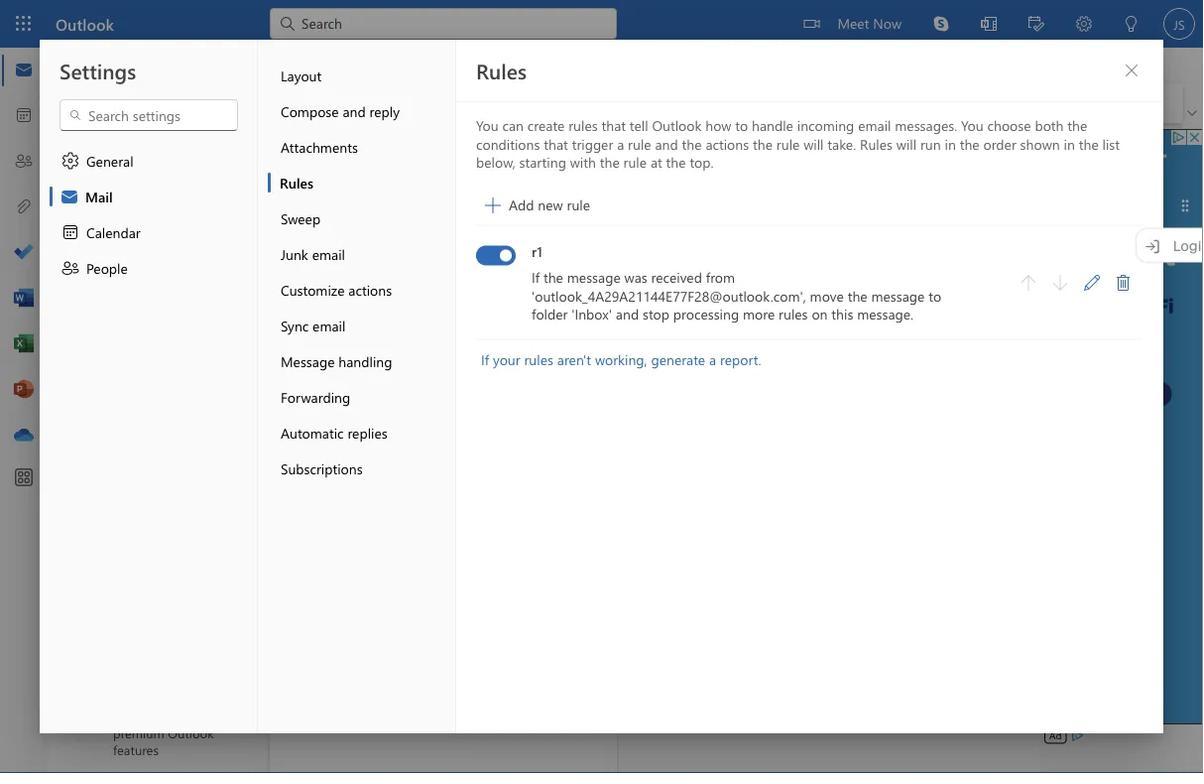 Task type: vqa. For each thing, say whether or not it's contained in the screenshot.
top "export mailbox"
no



Task type: describe. For each thing, give the bounding box(es) containing it.
automatic replies button
[[268, 415, 456, 451]]

messages.
[[896, 116, 958, 134]]

0 horizontal spatial that
[[544, 134, 569, 153]]

choose
[[988, 116, 1032, 134]]

attachments button
[[268, 129, 456, 165]]

all done for the day enjoy your empty inbox.
[[370, 668, 517, 712]]

disable rule: r1 image
[[500, 250, 512, 262]]

the up folder
[[544, 268, 564, 286]]

done
[[401, 668, 434, 686]]

settings tab list
[[40, 40, 258, 734]]

send
[[322, 399, 352, 417]]

conditions
[[476, 134, 540, 153]]

email for sync email
[[313, 316, 346, 334]]

look
[[403, 280, 429, 298]]

if your rules aren't working, generate a report.
[[481, 350, 762, 369]]

junk
[[281, 245, 308, 263]]

with
[[570, 153, 596, 171]]

2 will from the left
[[897, 134, 917, 153]]

outlook inside banner
[[56, 13, 114, 34]]

Search settings search field
[[82, 105, 217, 125]]


[[290, 280, 310, 300]]

0
[[322, 240, 329, 259]]

365
[[457, 478, 480, 497]]

actions inside customize actions button
[[349, 280, 392, 299]]


[[117, 222, 137, 242]]

complete
[[360, 240, 417, 259]]

2 you from the left
[[962, 116, 984, 134]]

add
[[509, 196, 535, 214]]

rules inside you can create rules that tell outlook how to handle incoming email messages. you choose both the conditions that trigger a rule and the actions the rule will take. rules will run in the order shown in the list below, starting with the rule at the top.
[[569, 116, 598, 134]]

sweep
[[281, 209, 321, 227]]

 button
[[1045, 267, 1077, 298]]

automatic replies
[[281, 423, 388, 442]]

was
[[625, 268, 648, 286]]

stop
[[643, 305, 670, 323]]

incoming
[[798, 116, 855, 134]]

application containing settings
[[0, 0, 1204, 773]]

to inside r1 if the message was received from 'outlook_4a29a21144e77f28@outlook.com', move the message to folder 'inbox' and stop processing more rules on this message.
[[929, 286, 942, 305]]

sync
[[281, 316, 309, 334]]

document containing settings
[[0, 0, 1204, 773]]

people
[[86, 259, 128, 277]]

the left how
[[682, 134, 702, 153]]

email inside you can create rules that tell outlook how to handle incoming email messages. you choose both the conditions that trigger a rule and the actions the rule will take. rules will run in the order shown in the list below, starting with the rule at the top.
[[859, 116, 892, 134]]

r1
[[532, 242, 543, 260]]

1 will from the left
[[804, 134, 824, 153]]


[[576, 148, 596, 168]]

favorites
[[119, 141, 183, 162]]

calendar image
[[14, 106, 34, 126]]

order
[[984, 134, 1017, 153]]

layout group
[[320, 83, 515, 119]]

and inside compose and reply button
[[343, 102, 366, 120]]

confirm
[[322, 320, 371, 338]]

outlook banner
[[0, 0, 1204, 48]]

 calendar
[[61, 222, 141, 242]]

attachments
[[281, 137, 358, 156]]

2 in from the left
[[1065, 134, 1076, 153]]

replies
[[348, 423, 388, 442]]

meet
[[838, 13, 870, 32]]

'inbox'
[[572, 305, 612, 323]]


[[61, 258, 80, 278]]


[[68, 108, 82, 122]]

rule left take.
[[777, 134, 800, 153]]

message inside section
[[367, 399, 421, 417]]

left-rail-appbar navigation
[[4, 48, 44, 459]]

reply
[[370, 102, 400, 120]]

r1 element
[[476, 226, 1144, 340]]

r1 if the message was received from 'outlook_4a29a21144e77f28@outlook.com', move the message to folder 'inbox' and stop processing more rules on this message.
[[532, 242, 942, 323]]

compose and reply button
[[268, 93, 456, 129]]

files image
[[14, 198, 34, 217]]

the left list
[[1080, 134, 1099, 153]]

choose your look
[[322, 280, 429, 298]]

sweep button
[[268, 200, 456, 236]]

 button
[[1013, 267, 1045, 298]]


[[91, 143, 107, 159]]

 button
[[1117, 55, 1148, 86]]

set your advertising preferences image
[[1070, 728, 1086, 743]]

import
[[322, 359, 364, 378]]

list
[[1103, 134, 1121, 153]]

for
[[437, 668, 456, 686]]

mail image
[[14, 61, 34, 80]]

more apps image
[[14, 468, 34, 488]]

1 horizontal spatial message
[[568, 268, 621, 286]]

handle
[[752, 116, 794, 134]]

to do image
[[14, 243, 34, 263]]


[[485, 197, 501, 213]]

'outlook_4a29a21144e77f28@outlook.com',
[[532, 286, 807, 305]]


[[1117, 274, 1133, 290]]

get for get started
[[282, 197, 304, 215]]

tell
[[630, 116, 649, 134]]

inbox rules element
[[476, 116, 1144, 380]]

rules inside r1 if the message was received from 'outlook_4a29a21144e77f28@outlook.com', move the message to folder 'inbox' and stop processing more rules on this message.
[[779, 305, 808, 323]]

inbox
[[339, 142, 380, 164]]

message handling
[[281, 352, 393, 370]]

now
[[874, 13, 902, 32]]

this
[[832, 305, 854, 323]]

the right how
[[753, 134, 773, 153]]

zone
[[406, 320, 435, 338]]

at
[[651, 153, 663, 171]]

message.
[[858, 305, 914, 323]]

help button
[[227, 48, 285, 78]]

if inside r1 if the message was received from 'outlook_4a29a21144e77f28@outlook.com', move the message to folder 'inbox' and stop processing more rules on this message.
[[532, 268, 540, 286]]

if your rules aren't working, generate a report. button
[[476, 340, 771, 380]]

take.
[[828, 134, 857, 153]]

rules inside button
[[280, 173, 314, 192]]

confirm time zone
[[322, 320, 435, 338]]

rule right trigger
[[628, 134, 652, 153]]


[[290, 240, 310, 260]]

rules button
[[268, 165, 456, 200]]

layout button
[[268, 58, 456, 93]]

the right at
[[667, 153, 686, 171]]

to inside message list section
[[379, 478, 391, 497]]

from
[[706, 268, 736, 286]]

 button
[[1077, 267, 1109, 298]]

report.
[[721, 350, 762, 369]]

trigger
[[572, 134, 614, 153]]

premium outlook features button
[[71, 679, 268, 773]]

excel image
[[14, 334, 34, 354]]

 button
[[570, 143, 601, 171]]

favorites tree item
[[71, 133, 231, 173]]

 add new rule
[[485, 196, 591, 214]]

view
[[94, 94, 124, 112]]



Task type: locate. For each thing, give the bounding box(es) containing it.
settings
[[60, 57, 136, 84]]

0 of 6 complete
[[322, 240, 417, 259]]

rules up get started
[[280, 173, 314, 192]]

to right message.
[[929, 286, 942, 305]]

1 horizontal spatial that
[[602, 116, 626, 134]]

1 vertical spatial 
[[61, 151, 80, 171]]

favorites tree
[[71, 125, 231, 332]]

0 horizontal spatial your
[[371, 280, 399, 298]]

on
[[812, 305, 828, 323]]


[[1085, 274, 1101, 290]]

0 horizontal spatial in
[[945, 134, 957, 153]]

1 horizontal spatial get
[[322, 439, 343, 457]]

the
[[1068, 116, 1088, 134], [682, 134, 702, 153], [753, 134, 773, 153], [960, 134, 980, 153], [1080, 134, 1099, 153], [600, 153, 620, 171], [667, 153, 686, 171], [544, 268, 564, 286], [848, 286, 868, 305], [459, 668, 480, 686]]

your inside the all done for the day enjoy your empty inbox.
[[407, 694, 434, 712]]

2 vertical spatial and
[[616, 305, 639, 323]]

 for 
[[61, 151, 80, 171]]

0 horizontal spatial if
[[481, 350, 489, 369]]

document
[[0, 0, 1204, 773]]

email for junk email
[[312, 245, 345, 263]]

0 vertical spatial your
[[371, 280, 399, 298]]

0 vertical spatial 
[[70, 93, 90, 113]]

will left run
[[897, 134, 917, 153]]

outlook
[[56, 13, 114, 34], [653, 116, 702, 134], [347, 439, 397, 457], [168, 724, 214, 742]]

email inside button
[[313, 316, 346, 334]]

a left tell
[[618, 134, 625, 153]]

1 vertical spatial get
[[322, 439, 343, 457]]

2 horizontal spatial to
[[929, 286, 942, 305]]

aren't
[[558, 350, 592, 369]]


[[290, 320, 310, 339]]

rules
[[476, 57, 527, 84], [861, 134, 893, 153], [280, 173, 314, 192]]

you
[[476, 116, 499, 134], [962, 116, 984, 134]]

email
[[859, 116, 892, 134], [312, 245, 345, 263], [313, 316, 346, 334]]

0 vertical spatial rules
[[476, 57, 527, 84]]

0 horizontal spatial a
[[356, 399, 363, 417]]

message
[[281, 352, 335, 370]]

you can create rules that tell outlook how to handle incoming email messages. you choose both the conditions that trigger a rule and the actions the rule will take. rules will run in the order shown in the list below, starting with the rule at the top.
[[476, 116, 1121, 171]]

get left started
[[282, 197, 304, 215]]

1 horizontal spatial rules
[[476, 57, 527, 84]]

tab list containing home
[[98, 48, 286, 78]]

1 vertical spatial a
[[710, 350, 717, 369]]

that left tell
[[602, 116, 626, 134]]

2 horizontal spatial and
[[656, 134, 679, 153]]

1 vertical spatial to
[[929, 286, 942, 305]]

rules inside you can create rules that tell outlook how to handle incoming email messages. you choose both the conditions that trigger a rule and the actions the rule will take. rules will run in the order shown in the list below, starting with the rule at the top.
[[861, 134, 893, 153]]

a inside message list section
[[356, 399, 363, 417]]

subscriptions
[[281, 459, 363, 477]]

 inside settings tab list
[[61, 151, 80, 171]]

mobile
[[400, 439, 443, 457]]

2 vertical spatial rules
[[280, 173, 314, 192]]

rules right take.
[[861, 134, 893, 153]]

rules left on
[[779, 305, 808, 323]]

0 vertical spatial a
[[618, 134, 625, 153]]

in
[[945, 134, 957, 153], [1065, 134, 1076, 153]]

2 vertical spatial to
[[379, 478, 391, 497]]

the right for
[[459, 668, 480, 686]]

1 vertical spatial rules
[[861, 134, 893, 153]]

2 vertical spatial a
[[356, 399, 363, 417]]

0 horizontal spatial will
[[804, 134, 824, 153]]

outlook right tell
[[653, 116, 702, 134]]

the inside the all done for the day enjoy your empty inbox.
[[459, 668, 480, 686]]

and left the reply
[[343, 102, 366, 120]]

forwarding
[[281, 388, 351, 406]]

1 vertical spatial rules
[[779, 305, 808, 323]]

to right upgrade
[[379, 478, 391, 497]]

compose
[[281, 102, 339, 120]]

your down the done
[[407, 694, 434, 712]]


[[594, 200, 605, 212]]

settings heading
[[60, 57, 136, 84]]

will left take.
[[804, 134, 824, 153]]

1 vertical spatial if
[[481, 350, 489, 369]]

meet now
[[838, 13, 902, 32]]


[[60, 187, 79, 206]]

that left  button
[[544, 134, 569, 153]]

outlook inside message list section
[[347, 439, 397, 457]]

that
[[602, 116, 626, 134], [544, 134, 569, 153]]

0 horizontal spatial actions
[[349, 280, 392, 299]]

dialog
[[0, 0, 1204, 773]]

rules up can
[[476, 57, 527, 84]]

a inside you can create rules that tell outlook how to handle incoming email messages. you choose both the conditions that trigger a rule and the actions the rule will take. rules will run in the order shown in the list below, starting with the rule at the top.
[[618, 134, 625, 153]]

empty
[[438, 694, 477, 712]]

 button
[[1109, 267, 1140, 298]]

you left choose
[[962, 116, 984, 134]]

2 horizontal spatial rules
[[779, 305, 808, 323]]

and inside r1 if the message was received from 'outlook_4a29a21144e77f28@outlook.com', move the message to folder 'inbox' and stop processing more rules on this message.
[[616, 305, 639, 323]]

you left can
[[476, 116, 499, 134]]

0 vertical spatial email
[[859, 116, 892, 134]]

to right how
[[736, 116, 749, 134]]

if down the 'r1'
[[532, 268, 540, 286]]

0 horizontal spatial you
[[476, 116, 499, 134]]

create
[[528, 116, 565, 134]]

0 vertical spatial actions
[[706, 134, 750, 153]]

your inside button
[[493, 350, 521, 369]]

send a message
[[322, 399, 421, 417]]

your for if
[[493, 350, 521, 369]]

0 horizontal spatial message
[[367, 399, 421, 417]]

1 horizontal spatial if
[[532, 268, 540, 286]]

day
[[484, 668, 506, 686]]

message list section
[[270, 127, 617, 772]]

layout
[[281, 66, 322, 84]]


[[290, 439, 310, 459]]

onedrive image
[[14, 426, 34, 446]]

1 horizontal spatial will
[[897, 134, 917, 153]]

mail
[[85, 187, 113, 205]]

all
[[381, 668, 398, 686]]

0 vertical spatial and
[[343, 102, 366, 120]]

1 in from the left
[[945, 134, 957, 153]]

rules heading
[[476, 57, 527, 84]]

0 vertical spatial if
[[532, 268, 540, 286]]

shown
[[1021, 134, 1061, 153]]

the left order
[[960, 134, 980, 153]]


[[1021, 274, 1037, 290]]

actions inside you can create rules that tell outlook how to handle incoming email messages. you choose both the conditions that trigger a rule and the actions the rule will take. rules will run in the order shown in the list below, starting with the rule at the top.
[[706, 134, 750, 153]]

actions left handle
[[706, 134, 750, 153]]

sync email button
[[268, 308, 456, 343]]

run
[[921, 134, 942, 153]]

1 vertical spatial actions
[[349, 280, 392, 299]]

email left 6
[[312, 245, 345, 263]]

a inside if your rules aren't working, generate a report. button
[[710, 350, 717, 369]]

settings
[[127, 94, 175, 112]]

to
[[736, 116, 749, 134], [929, 286, 942, 305], [379, 478, 391, 497]]

word image
[[14, 289, 34, 309]]


[[804, 16, 820, 32]]

people image
[[14, 152, 34, 172]]

compose and reply
[[281, 102, 400, 120]]

2 horizontal spatial a
[[710, 350, 717, 369]]

the right both
[[1068, 116, 1088, 134]]

folder
[[532, 305, 568, 323]]

 left  button
[[61, 151, 80, 171]]

choose
[[322, 280, 368, 298]]

your for choose
[[371, 280, 399, 298]]

get for get outlook mobile
[[322, 439, 343, 457]]

calendar
[[86, 223, 141, 241]]

 view settings
[[70, 93, 175, 113]]

dialog containing settings
[[0, 0, 1204, 773]]

both
[[1036, 116, 1065, 134]]

1 horizontal spatial a
[[618, 134, 625, 153]]

your left look
[[371, 280, 399, 298]]

inbox.
[[481, 694, 517, 712]]

more
[[743, 305, 775, 323]]

rules left "aren't"
[[525, 350, 554, 369]]


[[1125, 63, 1140, 78]]

of
[[333, 240, 345, 259]]

2 vertical spatial your
[[407, 694, 434, 712]]

general
[[86, 151, 134, 170]]

rules up  button
[[569, 116, 598, 134]]

0 vertical spatial rules
[[569, 116, 598, 134]]

application
[[0, 0, 1204, 773]]

1 horizontal spatial rules
[[569, 116, 598, 134]]

outlook inside you can create rules that tell outlook how to handle incoming email messages. you choose both the conditions that trigger a rule and the actions the rule will take. rules will run in the order shown in the list below, starting with the rule at the top.
[[653, 116, 702, 134]]

rule left ""
[[567, 196, 591, 214]]

1 horizontal spatial your
[[407, 694, 434, 712]]

a left report.
[[710, 350, 717, 369]]

to inside you can create rules that tell outlook how to handle incoming email messages. you choose both the conditions that trigger a rule and the actions the rule will take. rules will run in the order shown in the list below, starting with the rule at the top.
[[736, 116, 749, 134]]

and right tell
[[656, 134, 679, 153]]

1 horizontal spatial in
[[1065, 134, 1076, 153]]

in right both
[[1065, 134, 1076, 153]]

message up 'replies'
[[367, 399, 421, 417]]

customize
[[281, 280, 345, 299]]

actions down junk email "button"
[[349, 280, 392, 299]]

1 vertical spatial your
[[493, 350, 521, 369]]

upgrade
[[322, 478, 375, 497]]

 button
[[81, 133, 115, 170]]

0 vertical spatial get
[[282, 197, 304, 215]]

your left "aren't"
[[493, 350, 521, 369]]

 left view
[[70, 93, 90, 113]]

and inside you can create rules that tell outlook how to handle incoming email messages. you choose both the conditions that trigger a rule and the actions the rule will take. rules will run in the order shown in the list below, starting with the rule at the top.
[[656, 134, 679, 153]]

get outlook mobile
[[322, 439, 443, 457]]

and left stop
[[616, 305, 639, 323]]

0 horizontal spatial get
[[282, 197, 304, 215]]

message up 'inbox'
[[568, 268, 621, 286]]

2 horizontal spatial message
[[872, 286, 925, 305]]

1 vertical spatial and
[[656, 134, 679, 153]]

upgrade to microsoft 365
[[322, 478, 480, 497]]

outlook inside premium outlook features
[[168, 724, 214, 742]]

outlook up 
[[56, 13, 114, 34]]

new
[[538, 196, 563, 214]]

customize actions button
[[268, 272, 456, 308]]

if inside if your rules aren't working, generate a report. button
[[481, 350, 489, 369]]

rules inside button
[[525, 350, 554, 369]]

1 horizontal spatial and
[[616, 305, 639, 323]]

import contacts
[[322, 359, 419, 378]]

2 vertical spatial rules
[[525, 350, 554, 369]]

if left "aren't"
[[481, 350, 489, 369]]

outlook right the premium
[[168, 724, 214, 742]]

message right 'this'
[[872, 286, 925, 305]]

1 vertical spatial email
[[312, 245, 345, 263]]

1 horizontal spatial actions
[[706, 134, 750, 153]]

get up subscriptions
[[322, 439, 343, 457]]

home
[[114, 54, 151, 72]]

email right 
[[313, 316, 346, 334]]

features
[[113, 741, 159, 758]]

in right run
[[945, 134, 957, 153]]

rules tab panel
[[457, 40, 1164, 734]]

2 vertical spatial email
[[313, 316, 346, 334]]

0 vertical spatial to
[[736, 116, 749, 134]]

1 you from the left
[[476, 116, 499, 134]]

email inside "button"
[[312, 245, 345, 263]]

started
[[308, 197, 352, 215]]

starting
[[520, 153, 567, 171]]

the right ''
[[600, 153, 620, 171]]

1 horizontal spatial to
[[736, 116, 749, 134]]

the right move at the top of page
[[848, 286, 868, 305]]

actions
[[706, 134, 750, 153], [349, 280, 392, 299]]

customize actions
[[281, 280, 392, 299]]

tree
[[71, 371, 231, 768]]

0 horizontal spatial and
[[343, 102, 366, 120]]

0 horizontal spatial rules
[[280, 173, 314, 192]]

2 horizontal spatial rules
[[861, 134, 893, 153]]

email right take.
[[859, 116, 892, 134]]

0 horizontal spatial to
[[379, 478, 391, 497]]

move
[[811, 286, 844, 305]]

0 horizontal spatial rules
[[525, 350, 554, 369]]

powerpoint image
[[14, 380, 34, 400]]

outlook down send a message
[[347, 439, 397, 457]]

rule left at
[[624, 153, 647, 171]]

tab list
[[98, 48, 286, 78]]

a right send
[[356, 399, 363, 417]]

1 horizontal spatial you
[[962, 116, 984, 134]]

2 horizontal spatial your
[[493, 350, 521, 369]]

contacts
[[367, 359, 419, 378]]

how
[[706, 116, 732, 134]]

 for  view settings
[[70, 93, 90, 113]]

time
[[374, 320, 402, 338]]

a
[[618, 134, 625, 153], [710, 350, 717, 369], [356, 399, 363, 417]]

below,
[[476, 153, 516, 171]]

subscriptions button
[[268, 451, 456, 486]]

help
[[242, 54, 270, 72]]

automatic
[[281, 423, 344, 442]]

forwarding button
[[268, 379, 456, 415]]



